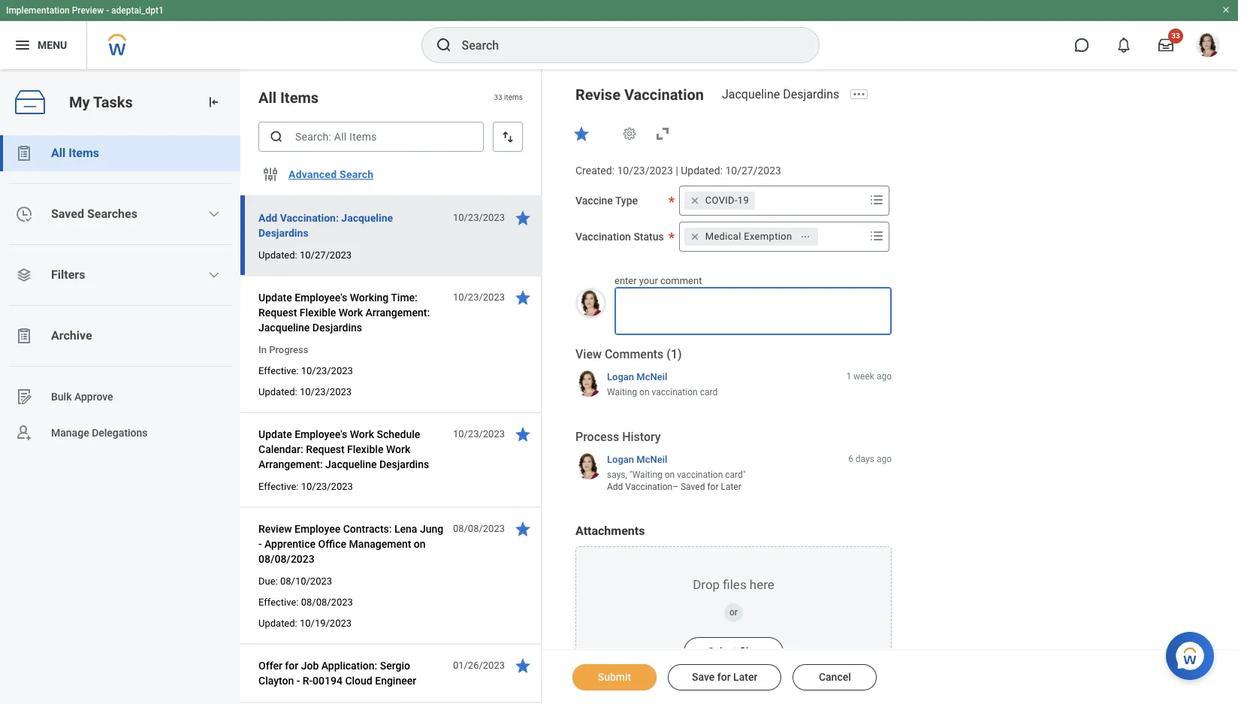 Task type: describe. For each thing, give the bounding box(es) containing it.
vaccination inside says, "waiting on vaccination card" add vaccination – saved for later
[[626, 482, 673, 493]]

Search: All Items text field
[[259, 122, 484, 152]]

card
[[700, 387, 718, 398]]

0 vertical spatial on
[[640, 387, 650, 398]]

19
[[738, 195, 750, 206]]

covid-19, press delete to clear value. option
[[685, 192, 756, 210]]

review
[[259, 523, 292, 535]]

on inside review employee contracts: lena jung - apprentice office management on 08/08/2023
[[414, 538, 426, 550]]

searches
[[87, 207, 137, 221]]

update employee's work schedule calendar: request flexible work arrangement: jacqueline desjardins button
[[259, 426, 445, 474]]

related actions image
[[801, 231, 811, 242]]

bulk approve link
[[0, 379, 241, 415]]

save
[[692, 671, 715, 683]]

for inside says, "waiting on vaccination card" add vaccination – saved for later
[[708, 482, 719, 493]]

filters
[[51, 268, 85, 282]]

preview
[[72, 5, 104, 16]]

bulk
[[51, 391, 72, 403]]

flexible inside update employee's work schedule calendar: request flexible work arrangement: jacqueline desjardins
[[347, 444, 384, 456]]

x small image for type
[[688, 193, 703, 208]]

progress
[[269, 344, 309, 356]]

vaccine
[[576, 195, 613, 207]]

sergio
[[380, 660, 410, 672]]

list containing all items
[[0, 135, 241, 451]]

manage delegations
[[51, 427, 148, 439]]

star image inside item list element
[[514, 520, 532, 538]]

x small image for status
[[688, 229, 703, 244]]

for for offer for job application: sergio clayton ‎- r-00194 cloud engineer
[[285, 660, 299, 672]]

sort image
[[501, 129, 516, 144]]

0 horizontal spatial search image
[[269, 129, 284, 144]]

archive
[[51, 329, 92, 343]]

revise
[[576, 86, 621, 104]]

created: 10/23/2023 | updated: 10/27/2023
[[576, 165, 782, 177]]

2 vertical spatial work
[[386, 444, 411, 456]]

filters button
[[0, 257, 241, 293]]

delegations
[[92, 427, 148, 439]]

review employee contracts: lena jung - apprentice office management on 08/08/2023
[[259, 523, 444, 565]]

item list element
[[241, 69, 543, 704]]

desjardins inside update employee's work schedule calendar: request flexible work arrangement: jacqueline desjardins
[[380, 459, 429, 471]]

add inside says, "waiting on vaccination card" add vaccination – saved for later
[[607, 482, 623, 493]]

save for later
[[692, 671, 758, 683]]

submit button
[[573, 665, 657, 691]]

vaccination inside says, "waiting on vaccination card" add vaccination – saved for later
[[677, 470, 723, 480]]

update for update employee's working time: request flexible work arrangement: jacqueline desjardins
[[259, 292, 292, 304]]

0 vertical spatial vaccination
[[625, 86, 704, 104]]

select files
[[708, 646, 760, 658]]

lena
[[395, 523, 418, 535]]

job
[[301, 660, 319, 672]]

waiting on vaccination card
[[607, 387, 718, 398]]

all items button
[[0, 135, 241, 171]]

update employee's working time: request flexible work arrangement: jacqueline desjardins button
[[259, 289, 445, 337]]

33 for 33 items
[[494, 93, 503, 102]]

configure image
[[262, 165, 280, 183]]

manage
[[51, 427, 89, 439]]

employee's for request
[[295, 429, 347, 441]]

bulk approve
[[51, 391, 113, 403]]

ago for view comments (1)
[[877, 371, 892, 382]]

user plus image
[[15, 424, 33, 442]]

10/19/2023
[[300, 618, 352, 629]]

–
[[673, 482, 679, 493]]

application:
[[322, 660, 378, 672]]

logan mcneil button for history
[[607, 453, 668, 466]]

request inside update employee's work schedule calendar: request flexible work arrangement: jacqueline desjardins
[[306, 444, 345, 456]]

items
[[504, 93, 523, 102]]

chevron down image for saved searches
[[208, 208, 221, 220]]

clayton
[[259, 675, 294, 687]]

1 horizontal spatial star image
[[573, 125, 591, 143]]

status
[[634, 231, 664, 243]]

cancel
[[819, 671, 852, 683]]

logan mcneil button for comments
[[607, 370, 668, 383]]

covid-
[[706, 195, 738, 206]]

1
[[847, 371, 852, 382]]

vaccination status
[[576, 231, 664, 243]]

select files button
[[684, 638, 784, 668]]

says, "waiting on vaccination card" add vaccination – saved for later
[[607, 470, 746, 493]]

10/27/2023 inside item list element
[[300, 250, 352, 261]]

‎-
[[297, 675, 300, 687]]

0 vertical spatial vaccination
[[652, 387, 698, 398]]

medical
[[706, 231, 742, 242]]

all inside item list element
[[259, 89, 277, 107]]

menu button
[[0, 21, 87, 69]]

search
[[340, 168, 374, 180]]

management
[[349, 538, 412, 550]]

time:
[[391, 292, 418, 304]]

review employee contracts: lena jung - apprentice office management on 08/08/2023 button
[[259, 520, 445, 568]]

action bar region
[[543, 650, 1239, 704]]

adeptai_dpt1
[[111, 5, 164, 16]]

star image for update employee's work schedule calendar: request flexible work arrangement: jacqueline desjardins
[[514, 426, 532, 444]]

exemption
[[744, 231, 793, 242]]

cloud
[[345, 675, 373, 687]]

clock check image
[[15, 205, 33, 223]]

0 vertical spatial 08/08/2023
[[453, 523, 505, 535]]

saved searches button
[[0, 196, 241, 232]]

files
[[740, 646, 760, 658]]

2 effective: 10/23/2023 from the top
[[259, 481, 353, 492]]

advanced
[[289, 168, 337, 180]]

33 button
[[1150, 29, 1184, 62]]

prompts image for vaccine type
[[868, 191, 886, 209]]

logan mcneil for comments
[[607, 371, 668, 382]]

perspective image
[[15, 266, 33, 284]]

request inside update employee's working time: request flexible work arrangement: jacqueline desjardins
[[259, 307, 297, 319]]

mcneil for comments
[[637, 371, 668, 382]]

contracts:
[[343, 523, 392, 535]]

rename image
[[15, 388, 33, 406]]

my
[[69, 93, 90, 111]]

items inside all items "button"
[[69, 146, 99, 160]]

your
[[640, 275, 658, 286]]

updated: for updated: 10/19/2023
[[259, 618, 298, 629]]

transformation import image
[[206, 95, 221, 110]]

advanced search button
[[283, 159, 380, 189]]

updated: right |
[[681, 165, 723, 177]]

jacqueline desjardins
[[722, 87, 840, 101]]

waiting
[[607, 387, 638, 398]]

history
[[623, 430, 661, 444]]

mcneil for history
[[637, 454, 668, 465]]

saved searches
[[51, 207, 137, 221]]

2 effective: from the top
[[259, 481, 299, 492]]

08/08/2023 inside review employee contracts: lena jung - apprentice office management on 08/08/2023
[[259, 553, 315, 565]]

2 vertical spatial 08/08/2023
[[301, 597, 353, 608]]

add vaccination: jacqueline desjardins
[[259, 212, 393, 239]]

logan for comments
[[607, 371, 635, 382]]

menu
[[38, 39, 67, 51]]

process history region
[[576, 429, 892, 499]]

|
[[676, 165, 679, 177]]

employee's for flexible
[[295, 292, 347, 304]]

my tasks
[[69, 93, 133, 111]]

archive button
[[0, 318, 241, 354]]

add inside add vaccination: jacqueline desjardins
[[259, 212, 278, 224]]

enter your comment text field
[[615, 287, 892, 335]]

offer
[[259, 660, 283, 672]]

notifications large image
[[1117, 38, 1132, 53]]

1 vertical spatial work
[[350, 429, 374, 441]]

profile logan mcneil image
[[1197, 33, 1221, 60]]

update employee's working time: request flexible work arrangement: jacqueline desjardins
[[259, 292, 430, 334]]



Task type: locate. For each thing, give the bounding box(es) containing it.
flexible up progress
[[300, 307, 336, 319]]

vaccination up –
[[677, 470, 723, 480]]

3 effective: from the top
[[259, 597, 299, 608]]

x small image
[[688, 193, 703, 208], [688, 229, 703, 244]]

0 vertical spatial saved
[[51, 207, 84, 221]]

attachments region
[[576, 524, 892, 699]]

for right –
[[708, 482, 719, 493]]

effective: 10/23/2023 up "employee"
[[259, 481, 353, 492]]

1 horizontal spatial items
[[280, 89, 319, 107]]

6 days ago
[[849, 454, 892, 464]]

clipboard image inside archive button
[[15, 327, 33, 345]]

1 clipboard image from the top
[[15, 144, 33, 162]]

0 vertical spatial 33
[[1172, 32, 1181, 40]]

1 horizontal spatial 10/27/2023
[[726, 165, 782, 177]]

0 vertical spatial clipboard image
[[15, 144, 33, 162]]

clipboard image left archive
[[15, 327, 33, 345]]

0 horizontal spatial flexible
[[300, 307, 336, 319]]

chevron down image for filters
[[208, 269, 221, 281]]

1 vertical spatial vaccination
[[576, 231, 631, 243]]

on right waiting
[[640, 387, 650, 398]]

1 effective: from the top
[[259, 365, 299, 377]]

- inside menu 'banner'
[[106, 5, 109, 16]]

1 vertical spatial flexible
[[347, 444, 384, 456]]

list
[[0, 135, 241, 451]]

1 vertical spatial -
[[259, 538, 262, 550]]

0 horizontal spatial all items
[[51, 146, 99, 160]]

process
[[576, 430, 620, 444]]

1 horizontal spatial all items
[[259, 89, 319, 107]]

1 vertical spatial request
[[306, 444, 345, 456]]

for inside action bar region
[[718, 671, 731, 683]]

2 vertical spatial effective:
[[259, 597, 299, 608]]

0 horizontal spatial request
[[259, 307, 297, 319]]

1 vertical spatial logan
[[607, 454, 635, 465]]

0 vertical spatial update
[[259, 292, 292, 304]]

comments
[[605, 347, 664, 362]]

ago for process history
[[877, 454, 892, 464]]

for for save for later
[[718, 671, 731, 683]]

0 vertical spatial -
[[106, 5, 109, 16]]

1 vertical spatial 08/08/2023
[[259, 553, 315, 565]]

1 vertical spatial 33
[[494, 93, 503, 102]]

for right save
[[718, 671, 731, 683]]

3 star image from the top
[[514, 426, 532, 444]]

0 vertical spatial arrangement:
[[366, 307, 430, 319]]

0 horizontal spatial -
[[106, 5, 109, 16]]

logan mcneil up the "waiting
[[607, 454, 668, 465]]

later down card"
[[721, 482, 742, 493]]

2 horizontal spatial on
[[665, 470, 675, 480]]

1 vertical spatial items
[[69, 146, 99, 160]]

2 employee's from the top
[[295, 429, 347, 441]]

0 vertical spatial work
[[339, 307, 363, 319]]

or
[[730, 608, 738, 618]]

1 vertical spatial vaccination
[[677, 470, 723, 480]]

33 inside item list element
[[494, 93, 503, 102]]

updated: for updated: 10/23/2023
[[259, 386, 298, 398]]

0 vertical spatial request
[[259, 307, 297, 319]]

saved right –
[[681, 482, 705, 493]]

00194
[[313, 675, 343, 687]]

inbox large image
[[1159, 38, 1174, 53]]

due: 08/10/2023
[[259, 576, 332, 587]]

add vaccination: jacqueline desjardins button
[[259, 209, 445, 242]]

"waiting
[[630, 470, 663, 480]]

clipboard image up the clock check icon
[[15, 144, 33, 162]]

x small image inside medical exemption, press delete to clear value. option
[[688, 229, 703, 244]]

submit
[[598, 671, 632, 683]]

saved inside says, "waiting on vaccination card" add vaccination – saved for later
[[681, 482, 705, 493]]

-
[[106, 5, 109, 16], [259, 538, 262, 550]]

33 left profile logan mcneil icon
[[1172, 32, 1181, 40]]

6
[[849, 454, 854, 464]]

later down the files
[[734, 671, 758, 683]]

2 chevron down image from the top
[[208, 269, 221, 281]]

effective: down due:
[[259, 597, 299, 608]]

for inside offer for job application: sergio clayton ‎- r-00194 cloud engineer
[[285, 660, 299, 672]]

0 vertical spatial prompts image
[[868, 191, 886, 209]]

arrangement: down the time:
[[366, 307, 430, 319]]

update down updated: 10/27/2023
[[259, 292, 292, 304]]

0 horizontal spatial add
[[259, 212, 278, 224]]

later
[[721, 482, 742, 493], [734, 671, 758, 683]]

arrangement: inside update employee's working time: request flexible work arrangement: jacqueline desjardins
[[366, 307, 430, 319]]

1 vertical spatial prompts image
[[868, 227, 886, 245]]

chevron down image inside filters dropdown button
[[208, 269, 221, 281]]

1 prompts image from the top
[[868, 191, 886, 209]]

updated: for updated: 10/27/2023
[[259, 250, 298, 261]]

select
[[708, 646, 738, 658]]

08/08/2023 down apprentice
[[259, 553, 315, 565]]

2 logan mcneil from the top
[[607, 454, 668, 465]]

revise vaccination
[[576, 86, 704, 104]]

updated: 10/23/2023
[[259, 386, 352, 398]]

1 x small image from the top
[[688, 193, 703, 208]]

4 star image from the top
[[514, 657, 532, 675]]

0 horizontal spatial all
[[51, 146, 66, 160]]

clipboard image inside all items "button"
[[15, 144, 33, 162]]

1 vertical spatial employee's
[[295, 429, 347, 441]]

0 vertical spatial later
[[721, 482, 742, 493]]

1 vertical spatial mcneil
[[637, 454, 668, 465]]

logan mcneil inside process history region
[[607, 454, 668, 465]]

view
[[576, 347, 602, 362]]

1 horizontal spatial 33
[[1172, 32, 1181, 40]]

desjardins inside add vaccination: jacqueline desjardins
[[259, 227, 309, 239]]

ago
[[877, 371, 892, 382], [877, 454, 892, 464]]

menu banner
[[0, 0, 1239, 69]]

offer for job application: sergio clayton ‎- r-00194 cloud engineer
[[259, 660, 417, 687]]

calendar:
[[259, 444, 303, 456]]

desjardins inside update employee's working time: request flexible work arrangement: jacqueline desjardins
[[313, 322, 362, 334]]

covid-19 element
[[706, 194, 750, 207]]

employee's down updated: 10/27/2023
[[295, 292, 347, 304]]

1 mcneil from the top
[[637, 371, 668, 382]]

week
[[854, 371, 875, 382]]

vaccination down the "waiting
[[626, 482, 673, 493]]

star image for update employee's working time: request flexible work arrangement: jacqueline desjardins
[[514, 289, 532, 307]]

0 horizontal spatial 10/27/2023
[[300, 250, 352, 261]]

1 star image from the top
[[514, 209, 532, 227]]

update employee's work schedule calendar: request flexible work arrangement: jacqueline desjardins
[[259, 429, 429, 471]]

arrangement:
[[366, 307, 430, 319], [259, 459, 323, 471]]

medical exemption, press delete to clear value. option
[[685, 228, 819, 246]]

effective: down in progress
[[259, 365, 299, 377]]

- down review
[[259, 538, 262, 550]]

vaccination up the fullscreen icon
[[625, 86, 704, 104]]

1 vertical spatial star image
[[514, 520, 532, 538]]

ago right week
[[877, 371, 892, 382]]

- right preview
[[106, 5, 109, 16]]

items inside item list element
[[280, 89, 319, 107]]

1 vertical spatial logan mcneil
[[607, 454, 668, 465]]

on down jung
[[414, 538, 426, 550]]

fullscreen image
[[654, 125, 672, 143]]

star image for add vaccination: jacqueline desjardins
[[514, 209, 532, 227]]

jacqueline inside add vaccination: jacqueline desjardins
[[342, 212, 393, 224]]

logan up waiting
[[607, 371, 635, 382]]

1 vertical spatial arrangement:
[[259, 459, 323, 471]]

effective: down calendar: at bottom left
[[259, 481, 299, 492]]

tasks
[[93, 93, 133, 111]]

0 vertical spatial 10/27/2023
[[726, 165, 782, 177]]

2 vertical spatial vaccination
[[626, 482, 673, 493]]

updated: down vaccination:
[[259, 250, 298, 261]]

0 vertical spatial search image
[[435, 36, 453, 54]]

33 inside button
[[1172, 32, 1181, 40]]

1 vertical spatial chevron down image
[[208, 269, 221, 281]]

add down says,
[[607, 482, 623, 493]]

2 x small image from the top
[[688, 229, 703, 244]]

my tasks element
[[0, 69, 241, 704]]

08/08/2023 up 10/19/2023
[[301, 597, 353, 608]]

flexible
[[300, 307, 336, 319], [347, 444, 384, 456]]

1 vertical spatial saved
[[681, 482, 705, 493]]

updated: 10/27/2023
[[259, 250, 352, 261]]

1 horizontal spatial -
[[259, 538, 262, 550]]

flexible down schedule
[[347, 444, 384, 456]]

request right calendar: at bottom left
[[306, 444, 345, 456]]

update inside update employee's work schedule calendar: request flexible work arrangement: jacqueline desjardins
[[259, 429, 292, 441]]

on inside says, "waiting on vaccination card" add vaccination – saved for later
[[665, 470, 675, 480]]

view comments (1)
[[576, 347, 682, 362]]

star image
[[514, 209, 532, 227], [514, 289, 532, 307], [514, 426, 532, 444], [514, 657, 532, 675]]

effective: 10/23/2023 up updated: 10/23/2023
[[259, 365, 353, 377]]

card"
[[726, 470, 746, 480]]

comment
[[661, 275, 702, 286]]

flexible inside update employee's working time: request flexible work arrangement: jacqueline desjardins
[[300, 307, 336, 319]]

all
[[259, 89, 277, 107], [51, 146, 66, 160]]

0 vertical spatial all
[[259, 89, 277, 107]]

08/08/2023 right jung
[[453, 523, 505, 535]]

1 horizontal spatial arrangement:
[[366, 307, 430, 319]]

request
[[259, 307, 297, 319], [306, 444, 345, 456]]

due:
[[259, 576, 278, 587]]

updated: down in progress
[[259, 386, 298, 398]]

1 week ago
[[847, 371, 892, 382]]

0 vertical spatial flexible
[[300, 307, 336, 319]]

logan
[[607, 371, 635, 382], [607, 454, 635, 465]]

gear image
[[622, 126, 638, 141]]

items
[[280, 89, 319, 107], [69, 146, 99, 160]]

update
[[259, 292, 292, 304], [259, 429, 292, 441]]

0 vertical spatial ago
[[877, 371, 892, 382]]

1 vertical spatial 10/27/2023
[[300, 250, 352, 261]]

1 logan from the top
[[607, 371, 635, 382]]

33 for 33
[[1172, 32, 1181, 40]]

1 vertical spatial x small image
[[688, 229, 703, 244]]

0 vertical spatial x small image
[[688, 193, 703, 208]]

request up in progress
[[259, 307, 297, 319]]

covid-19
[[706, 195, 750, 206]]

work down schedule
[[386, 444, 411, 456]]

later inside button
[[734, 671, 758, 683]]

33 items
[[494, 93, 523, 102]]

days
[[856, 454, 875, 464]]

process history
[[576, 430, 661, 444]]

1 horizontal spatial flexible
[[347, 444, 384, 456]]

says,
[[607, 470, 628, 480]]

enter your comment
[[615, 275, 702, 286]]

10/27/2023 down add vaccination: jacqueline desjardins
[[300, 250, 352, 261]]

employee's up calendar: at bottom left
[[295, 429, 347, 441]]

saved right the clock check icon
[[51, 207, 84, 221]]

1 logan mcneil button from the top
[[607, 370, 668, 383]]

2 star image from the top
[[514, 289, 532, 307]]

medical exemption
[[706, 231, 793, 242]]

effective: for update employee's working time: request flexible work arrangement: jacqueline desjardins
[[259, 365, 299, 377]]

logan inside process history region
[[607, 454, 635, 465]]

all up saved searches
[[51, 146, 66, 160]]

0 vertical spatial chevron down image
[[208, 208, 221, 220]]

vaccination left card
[[652, 387, 698, 398]]

logan mcneil for history
[[607, 454, 668, 465]]

0 horizontal spatial arrangement:
[[259, 459, 323, 471]]

2 logan from the top
[[607, 454, 635, 465]]

effective: 10/23/2023
[[259, 365, 353, 377], [259, 481, 353, 492]]

on up –
[[665, 470, 675, 480]]

mcneil up the waiting on vaccination card
[[637, 371, 668, 382]]

add left vaccination:
[[259, 212, 278, 224]]

2 ago from the top
[[877, 454, 892, 464]]

2 clipboard image from the top
[[15, 327, 33, 345]]

0 horizontal spatial 33
[[494, 93, 503, 102]]

update inside update employee's working time: request flexible work arrangement: jacqueline desjardins
[[259, 292, 292, 304]]

vaccination down the vaccine type
[[576, 231, 631, 243]]

1 employee's from the top
[[295, 292, 347, 304]]

search image
[[435, 36, 453, 54], [269, 129, 284, 144]]

1 vertical spatial clipboard image
[[15, 327, 33, 345]]

r-
[[303, 675, 313, 687]]

logan up says,
[[607, 454, 635, 465]]

mcneil up the "waiting
[[637, 454, 668, 465]]

2 update from the top
[[259, 429, 292, 441]]

1 horizontal spatial saved
[[681, 482, 705, 493]]

1 vertical spatial effective:
[[259, 481, 299, 492]]

1 vertical spatial add
[[607, 482, 623, 493]]

0 horizontal spatial saved
[[51, 207, 84, 221]]

offer for job application: sergio clayton ‎- r-00194 cloud engineer button
[[259, 657, 445, 690]]

x small image left covid-
[[688, 193, 703, 208]]

0 horizontal spatial star image
[[514, 520, 532, 538]]

employee's inside update employee's work schedule calendar: request flexible work arrangement: jacqueline desjardins
[[295, 429, 347, 441]]

2 logan mcneil button from the top
[[607, 453, 668, 466]]

33
[[1172, 32, 1181, 40], [494, 93, 503, 102]]

schedule
[[377, 429, 420, 441]]

all inside "button"
[[51, 146, 66, 160]]

1 ago from the top
[[877, 371, 892, 382]]

effective:
[[259, 365, 299, 377], [259, 481, 299, 492], [259, 597, 299, 608]]

1 vertical spatial update
[[259, 429, 292, 441]]

arrangement: down calendar: at bottom left
[[259, 459, 323, 471]]

logan mcneil
[[607, 371, 668, 382], [607, 454, 668, 465]]

1 horizontal spatial search image
[[435, 36, 453, 54]]

0 vertical spatial effective: 10/23/2023
[[259, 365, 353, 377]]

Search Workday  search field
[[462, 29, 788, 62]]

all right transformation import icon
[[259, 89, 277, 107]]

1 update from the top
[[259, 292, 292, 304]]

logan mcneil button up waiting
[[607, 370, 668, 383]]

0 vertical spatial mcneil
[[637, 371, 668, 382]]

0 vertical spatial employee's
[[295, 292, 347, 304]]

effective: for review employee contracts: lena jung - apprentice office management on 08/08/2023
[[259, 597, 299, 608]]

arrangement: inside update employee's work schedule calendar: request flexible work arrangement: jacqueline desjardins
[[259, 459, 323, 471]]

0 vertical spatial logan
[[607, 371, 635, 382]]

08/10/2023
[[280, 576, 332, 587]]

1 vertical spatial effective: 10/23/2023
[[259, 481, 353, 492]]

2 prompts image from the top
[[868, 227, 886, 245]]

0 vertical spatial items
[[280, 89, 319, 107]]

attachments
[[576, 524, 645, 538]]

employee's inside update employee's working time: request flexible work arrangement: jacqueline desjardins
[[295, 292, 347, 304]]

clipboard image for archive
[[15, 327, 33, 345]]

ago inside process history region
[[877, 454, 892, 464]]

jacqueline inside update employee's work schedule calendar: request flexible work arrangement: jacqueline desjardins
[[326, 459, 377, 471]]

clipboard image for all items
[[15, 144, 33, 162]]

logan for history
[[607, 454, 635, 465]]

0 vertical spatial logan mcneil
[[607, 371, 668, 382]]

0 horizontal spatial items
[[69, 146, 99, 160]]

update up calendar: at bottom left
[[259, 429, 292, 441]]

10/27/2023 up '19'
[[726, 165, 782, 177]]

ago right days
[[877, 454, 892, 464]]

1 vertical spatial search image
[[269, 129, 284, 144]]

1 effective: 10/23/2023 from the top
[[259, 365, 353, 377]]

1 vertical spatial on
[[665, 470, 675, 480]]

0 vertical spatial add
[[259, 212, 278, 224]]

updated: down the "effective: 08/08/2023"
[[259, 618, 298, 629]]

1 vertical spatial later
[[734, 671, 758, 683]]

x small image left medical
[[688, 229, 703, 244]]

vaccine type
[[576, 195, 638, 207]]

10/23/2023
[[618, 165, 674, 177], [453, 212, 505, 223], [453, 292, 505, 303], [301, 365, 353, 377], [300, 386, 352, 398], [453, 429, 505, 440], [301, 481, 353, 492]]

mcneil
[[637, 371, 668, 382], [637, 454, 668, 465]]

medical exemption element
[[706, 230, 793, 243]]

type
[[616, 195, 638, 207]]

mcneil inside process history region
[[637, 454, 668, 465]]

in
[[259, 344, 267, 356]]

approve
[[74, 391, 113, 403]]

0 vertical spatial effective:
[[259, 365, 299, 377]]

2 mcneil from the top
[[637, 454, 668, 465]]

in progress
[[259, 344, 309, 356]]

advanced search
[[289, 168, 374, 180]]

chevron down image
[[208, 208, 221, 220], [208, 269, 221, 281]]

clipboard image
[[15, 144, 33, 162], [15, 327, 33, 345]]

2 vertical spatial on
[[414, 538, 426, 550]]

cancel button
[[793, 665, 878, 691]]

1 chevron down image from the top
[[208, 208, 221, 220]]

jacqueline inside update employee's working time: request flexible work arrangement: jacqueline desjardins
[[259, 322, 310, 334]]

1 horizontal spatial add
[[607, 482, 623, 493]]

logan mcneil button inside process history region
[[607, 453, 668, 466]]

1 vertical spatial logan mcneil button
[[607, 453, 668, 466]]

employee
[[295, 523, 341, 535]]

employee's photo (logan mcneil) image
[[576, 288, 607, 319]]

1 vertical spatial ago
[[877, 454, 892, 464]]

vaccination:
[[280, 212, 339, 224]]

work down working
[[339, 307, 363, 319]]

for up ‎-
[[285, 660, 299, 672]]

1 vertical spatial all
[[51, 146, 66, 160]]

work inside update employee's working time: request flexible work arrangement: jacqueline desjardins
[[339, 307, 363, 319]]

star image
[[573, 125, 591, 143], [514, 520, 532, 538]]

prompts image
[[868, 191, 886, 209], [868, 227, 886, 245]]

1 horizontal spatial request
[[306, 444, 345, 456]]

x small image inside covid-19, press delete to clear value. 'option'
[[688, 193, 703, 208]]

prompts image for vaccination status
[[868, 227, 886, 245]]

all items inside item list element
[[259, 89, 319, 107]]

logan mcneil up waiting
[[607, 371, 668, 382]]

work left schedule
[[350, 429, 374, 441]]

all items
[[259, 89, 319, 107], [51, 146, 99, 160]]

logan mcneil button up the "waiting
[[607, 453, 668, 466]]

close environment banner image
[[1222, 5, 1231, 14]]

updated:
[[681, 165, 723, 177], [259, 250, 298, 261], [259, 386, 298, 398], [259, 618, 298, 629]]

justify image
[[14, 36, 32, 54]]

later inside says, "waiting on vaccination card" add vaccination – saved for later
[[721, 482, 742, 493]]

1 vertical spatial all items
[[51, 146, 99, 160]]

1 logan mcneil from the top
[[607, 371, 668, 382]]

all items inside "button"
[[51, 146, 99, 160]]

update for update employee's work schedule calendar: request flexible work arrangement: jacqueline desjardins
[[259, 429, 292, 441]]

chevron down image inside the saved searches dropdown button
[[208, 208, 221, 220]]

- inside review employee contracts: lena jung - apprentice office management on 08/08/2023
[[259, 538, 262, 550]]

manage delegations link
[[0, 415, 241, 451]]

33 left items
[[494, 93, 503, 102]]

0 vertical spatial logan mcneil button
[[607, 370, 668, 383]]

0 horizontal spatial on
[[414, 538, 426, 550]]

jacqueline desjardins element
[[722, 87, 849, 101]]

0 vertical spatial all items
[[259, 89, 319, 107]]

saved inside dropdown button
[[51, 207, 84, 221]]

on
[[640, 387, 650, 398], [665, 470, 675, 480], [414, 538, 426, 550]]

1 horizontal spatial all
[[259, 89, 277, 107]]

1 horizontal spatial on
[[640, 387, 650, 398]]

0 vertical spatial star image
[[573, 125, 591, 143]]



Task type: vqa. For each thing, say whether or not it's contained in the screenshot.
the middle Work
yes



